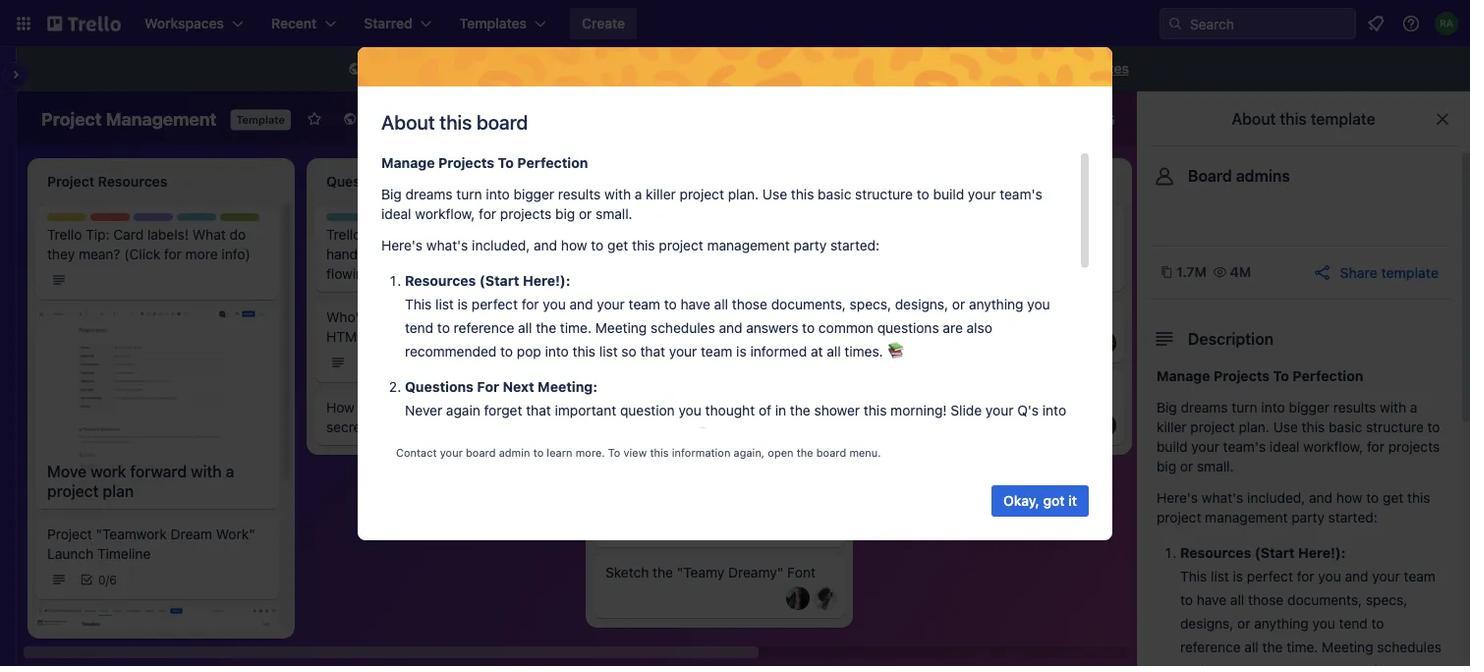 Task type: vqa. For each thing, say whether or not it's contained in the screenshot.
bottommost the Projects
yes



Task type: locate. For each thing, give the bounding box(es) containing it.
turn down description
[[1232, 399, 1257, 416]]

project management
[[41, 108, 217, 129]]

management
[[707, 237, 790, 254], [1205, 509, 1288, 526]]

1 horizontal spatial design
[[605, 328, 645, 342]]

💬for
[[950, 226, 985, 243]]

this inside trello tip trello tip: this is where assigned tasks live so that your team can see who's working on what and when it's due.
[[671, 226, 698, 243]]

2 horizontal spatial get
[[1383, 490, 1403, 506]]

about right public icon
[[381, 110, 435, 133]]

0 vertical spatial designs,
[[895, 296, 948, 312]]

at
[[811, 343, 823, 360]]

color: yellow, title: "copy request" element
[[47, 213, 86, 221]]

so down 🌊slide
[[391, 246, 406, 262]]

q's right 🌊slide
[[473, 226, 494, 243]]

0 horizontal spatial structure
[[855, 186, 913, 202]]

2 vertical spatial to
[[608, 447, 620, 459]]

search image
[[1167, 16, 1183, 31]]

to down table
[[498, 155, 514, 171]]

trello for trello tip trello tip: 🌊slide your q's into this handy list so your team keeps on flowing.
[[326, 214, 358, 228]]

handy up who's
[[326, 246, 365, 262]]

0 horizontal spatial tend
[[405, 320, 433, 336]]

caity (caity) image
[[990, 105, 1018, 133]]

so up admin
[[496, 426, 511, 442]]

times.
[[844, 343, 883, 360]]

q's right assets
[[1017, 402, 1039, 419]]

janelle (janelle549) image
[[814, 587, 837, 610]]

are down 💬for on the top right of the page
[[950, 246, 970, 262]]

halp
[[220, 214, 246, 228]]

1 vertical spatial perfection
[[1293, 368, 1363, 384]]

tasks up the 'who's'
[[605, 246, 639, 262]]

included,
[[472, 237, 530, 254], [1247, 490, 1305, 506]]

you
[[543, 296, 566, 312], [1027, 296, 1050, 312], [679, 402, 701, 419], [1318, 568, 1341, 585], [1312, 616, 1335, 632]]

create inside 'link'
[[767, 60, 811, 77]]

email
[[633, 411, 667, 427]]

🌊
[[697, 426, 711, 442]]

fix
[[490, 309, 505, 325]]

stephen (stephen11674280) image
[[786, 587, 810, 610]]

1 vertical spatial manage projects to perfection
[[1157, 368, 1363, 384]]

can left i
[[358, 399, 381, 416]]

1 vertical spatial big dreams turn into bigger results with a killer project plan. use this basic structure to build your team's ideal workflow, for projects big or small.
[[1157, 399, 1440, 475]]

project
[[41, 108, 102, 129], [47, 526, 92, 542]]

anything for this list is perfect for you and your team to have all those documents, specs, designs, or anything you tend to reference all the time. meeting schedules and answers to common questions
[[1254, 616, 1309, 632]]

template inside button
[[1381, 264, 1439, 281]]

tip for trello tip: 🌊slide your q's into this handy list so your team keeps on flowing.
[[361, 214, 379, 228]]

tend inside the resources (start here!): this list is perfect for you and your team to have all those documents, specs, designs, or anything you tend to reference all the time. meeting schedules and answers to common questions
[[1339, 616, 1368, 632]]

flowing. down question
[[643, 426, 693, 442]]

project inside project "teamwork dream work" launch timeline
[[47, 526, 92, 542]]

handy inside the "trello tip trello tip: 🌊slide your q's into this handy list so your team keeps on flowing."
[[326, 246, 365, 262]]

questions
[[877, 320, 939, 336]]

1 vertical spatial turn
[[1232, 399, 1257, 416]]

0 horizontal spatial projects
[[438, 155, 494, 171]]

access
[[417, 399, 461, 416]]

0 horizontal spatial here!):
[[523, 273, 570, 289]]

0 horizontal spatial those
[[732, 296, 767, 312]]

that down next on the bottom left
[[526, 402, 551, 419]]

project up launch
[[47, 526, 92, 542]]

1 vertical spatial structure
[[1366, 419, 1424, 435]]

0 horizontal spatial common
[[818, 320, 873, 336]]

2 tip: from the left
[[365, 226, 389, 243]]

1 horizontal spatial those
[[989, 226, 1024, 243]]

1 vertical spatial documents,
[[1287, 592, 1362, 608]]

board left admins
[[1188, 167, 1232, 185]]

have for this list is perfect for you and your team to have all those documents, specs, designs, or anything you tend to reference all the time. meeting schedules and answers to common questions
[[1197, 592, 1226, 608]]

project inside board name text box
[[41, 108, 102, 129]]

1 vertical spatial here's
[[1157, 490, 1198, 506]]

resources inside resources (start here!): this list is perfect for you and your team to have all those documents, specs, designs, or anything you tend to reference all the time. meeting schedules and answers to common questions are also recommended to pop into this list so that your team is informed at all times. 📚
[[405, 273, 476, 289]]

about up admins
[[1232, 110, 1276, 128]]

morning!
[[890, 402, 947, 419]]

the inside the questions for next meeting: never again forget that important question you thought of in the shower this morning! slide your q's into this handy list so your team keeps on flowing. 🌊
[[790, 402, 810, 419]]

that up one
[[922, 246, 947, 262]]

also right review
[[967, 320, 992, 336]]

board for board admins
[[1188, 167, 1232, 185]]

anything inside the resources (start here!): this list is perfect for you and your team to have all those documents, specs, designs, or anything you tend to reference all the time. meeting schedules and answers to common questions
[[1254, 616, 1309, 632]]

board down public
[[403, 111, 441, 127]]

javier (javier85303346) image left +
[[1067, 105, 1095, 133]]

time. inside resources (start here!): this list is perfect for you and your team to have all those documents, specs, designs, or anything you tend to reference all the time. meeting schedules and answers to common questions are also recommended to pop into this list so that your team is informed at all times. 📚
[[560, 320, 592, 336]]

common for resources (start here!): this list is perfect for you and your team to have all those documents, specs, designs, or anything you tend to reference all the time. meeting schedules and answers to common questions are also recommended to pop into this list so that your team is informed at all times. 📚
[[818, 320, 873, 336]]

manage projects to perfection down description
[[1157, 368, 1363, 384]]

board left from
[[814, 60, 852, 77]]

project left management
[[41, 108, 102, 129]]

1 vertical spatial started:
[[1328, 509, 1377, 526]]

manage projects to perfection down the table link
[[381, 155, 588, 171]]

tend for resources (start here!): this list is perfect for you and your team to have all those documents, specs, designs, or anything you tend to reference all the time. meeting schedules and answers to common questions
[[1339, 616, 1368, 632]]

0 horizontal spatial also
[[967, 320, 992, 336]]

projects down description
[[1214, 368, 1270, 384]]

social media assets link
[[884, 390, 1112, 410]]

into left stephen (stephen11674280) image
[[1042, 402, 1066, 419]]

schedules for this list is perfect for you and your team to have all those documents, specs, designs, or anything you tend to reference all the time. meeting schedules and answers to common questions are also recommended to pop into this list so that your team is informed at all times. 📚
[[651, 320, 715, 336]]

contact
[[396, 447, 437, 459]]

brooke (brooke94205718) image
[[1093, 331, 1116, 355], [814, 516, 837, 539]]

board link
[[369, 103, 453, 135]]

6
[[109, 573, 117, 587]]

designs, inside the resources (start here!): this list is perfect for you and your team to have all those documents, specs, designs, or anything you tend to reference all the time. meeting schedules and answers to common questions
[[1180, 616, 1234, 632]]

big dreams turn into bigger results with a killer project plan. use this basic structure to build your team's ideal workflow, for projects big or small.
[[381, 186, 1042, 222], [1157, 399, 1440, 475]]

flowing. up who's
[[326, 266, 376, 282]]

more down what
[[185, 246, 218, 262]]

handy
[[326, 246, 365, 262], [432, 426, 471, 442]]

also right but
[[1081, 246, 1106, 262]]

or
[[579, 206, 592, 222], [952, 296, 965, 312], [1180, 458, 1193, 475], [1237, 616, 1250, 632]]

is inside trello tip trello tip: this is where assigned tasks live so that your team can see who's working on what and when it's due.
[[702, 226, 712, 243]]

done
[[1020, 246, 1052, 262]]

on up view
[[624, 426, 640, 442]]

into inside the "trello tip trello tip: 🌊slide your q's into this handy list so your team keeps on flowing."
[[498, 226, 522, 243]]

those inside resources (start here!): this list is perfect for you and your team to have all those documents, specs, designs, or anything you tend to reference all the time. meeting schedules and answers to common questions are also recommended to pop into this list so that your team is informed at all times. 📚
[[732, 296, 767, 312]]

learn
[[547, 447, 572, 459]]

chris (chris42642663) image
[[1016, 105, 1044, 133], [1065, 331, 1089, 355], [786, 516, 810, 539]]

0
[[98, 573, 106, 587]]

keeps up fix
[[477, 246, 515, 262]]

1 color: sky, title: "trello tip" element from the left
[[177, 213, 230, 228]]

1 vertical spatial here!):
[[1298, 545, 1346, 561]]

into right pop
[[545, 343, 569, 360]]

reference for resources (start here!): this list is perfect for you and your team to have all those documents, specs, designs, or anything you tend to reference all the time. meeting schedules and answers to common questions
[[1180, 639, 1241, 655]]

0 vertical spatial have
[[680, 296, 710, 312]]

0 vertical spatial create
[[582, 15, 625, 31]]

projects down about this board
[[438, 155, 494, 171]]

or inside the resources (start here!): this list is perfect for you and your team to have all those documents, specs, designs, or anything you tend to reference all the time. meeting schedules and answers to common questions
[[1237, 616, 1250, 632]]

reference inside resources (start here!): this list is perfect for you and your team to have all those documents, specs, designs, or anything you tend to reference all the time. meeting schedules and answers to common questions are also recommended to pop into this list so that your team is informed at all times. 📚
[[454, 320, 514, 336]]

1 horizontal spatial perfect
[[1247, 568, 1293, 585]]

trello
[[177, 214, 209, 228], [326, 214, 358, 228], [605, 214, 637, 228], [47, 226, 82, 243], [326, 226, 361, 243], [605, 226, 640, 243], [884, 226, 919, 243]]

1 vertical spatial chris (chris42642663) image
[[1065, 331, 1089, 355]]

answers for resources (start here!): this list is perfect for you and your team to have all those documents, specs, designs, or anything you tend to reference all the time. meeting schedules and answers to common questions
[[1207, 663, 1260, 666]]

common inside the resources (start here!): this list is perfect for you and your team to have all those documents, specs, designs, or anything you tend to reference all the time. meeting schedules and answers to common questions
[[1280, 663, 1335, 666]]

1 horizontal spatial party
[[1291, 509, 1324, 526]]

resources for resources (start here!): this list is perfect for you and your team to have all those documents, specs, designs, or anything you tend to reference all the time. meeting schedules and answers to common questions are also recommended to pop into this list so that your team is informed at all times. 📚
[[405, 273, 476, 289]]

3 color: sky, title: "trello tip" element from the left
[[605, 213, 658, 228]]

1 horizontal spatial can
[[782, 246, 805, 262]]

1 horizontal spatial how
[[1336, 490, 1362, 506]]

team inside trello tip trello tip: this is where assigned tasks live so that your team can see who's working on what and when it's due.
[[747, 246, 779, 262]]

1 horizontal spatial here's what's included, and how to get this project management party started:
[[1157, 490, 1430, 526]]

so inside the questions for next meeting: never again forget that important question you thought of in the shower this morning! slide your q's into this handy list so your team keeps on flowing. 🌊
[[496, 426, 511, 442]]

so up working
[[668, 246, 683, 262]]

to left view
[[608, 447, 620, 459]]

0 vertical spatial keeps
[[477, 246, 515, 262]]

are inside resources (start here!): this list is perfect for you and your team to have all those documents, specs, designs, or anything you tend to reference all the time. meeting schedules and answers to common questions are also recommended to pop into this list so that your team is informed at all times. 📚
[[943, 320, 963, 336]]

team
[[441, 246, 473, 262], [747, 246, 779, 262], [629, 296, 660, 312], [701, 343, 732, 360], [547, 426, 579, 442], [1404, 568, 1436, 585]]

so inside the "trello tip trello tip: 🌊slide your q's into this handy list so your team keeps on flowing."
[[391, 246, 406, 262]]

menu.
[[849, 447, 881, 459]]

1 tasks from the left
[[605, 246, 639, 262]]

for
[[526, 60, 544, 77], [479, 206, 496, 222], [164, 246, 182, 262], [521, 296, 539, 312], [1367, 439, 1385, 455], [1297, 568, 1314, 585]]

anything for this list is perfect for you and your team to have all those documents, specs, designs, or anything you tend to reference all the time. meeting schedules and answers to common questions are also recommended to pop into this list so that your team is informed at all times. 📚
[[969, 296, 1023, 312]]

killer right stephen (stephen11674280) image
[[1157, 419, 1187, 435]]

plan. down description
[[1239, 419, 1269, 435]]

1 vertical spatial tend
[[1339, 616, 1368, 632]]

0 vertical spatial reference
[[454, 320, 514, 336]]

about
[[1232, 110, 1276, 128], [381, 110, 435, 133]]

tip: inside trello tip: 💬for those in-between tasks that are almost done but also awaiting one last step.
[[923, 226, 947, 243]]

party up when
[[794, 237, 827, 254]]

1 vertical spatial project
[[47, 526, 92, 542]]

reference for resources (start here!): this list is perfect for you and your team to have all those documents, specs, designs, or anything you tend to reference all the time. meeting schedules and answers to common questions are also recommended to pop into this list so that your team is informed at all times. 📚
[[454, 320, 514, 336]]

plan. up where
[[728, 186, 759, 202]]

0 horizontal spatial small.
[[596, 206, 632, 222]]

edit
[[605, 411, 630, 427]]

legal review link
[[884, 308, 1112, 327]]

about this board
[[381, 110, 528, 133]]

ideal
[[381, 206, 411, 222], [1270, 439, 1300, 455]]

in-
[[1028, 226, 1046, 243]]

2 tip from the left
[[361, 214, 379, 228]]

brooke (brooke94205718) image up font on the right bottom of the page
[[814, 516, 837, 539]]

here!): inside resources (start here!): this list is perfect for you and your team to have all those documents, specs, designs, or anything you tend to reference all the time. meeting schedules and answers to common questions are also recommended to pop into this list so that your team is informed at all times. 📚
[[523, 273, 570, 289]]

this inside resources (start here!): this list is perfect for you and your team to have all those documents, specs, designs, or anything you tend to reference all the time. meeting schedules and answers to common questions are also recommended to pop into this list so that your team is informed at all times. 📚
[[572, 343, 596, 360]]

that inside trello tip trello tip: this is where assigned tasks live so that your team can see who's working on what and when it's due.
[[686, 246, 711, 262]]

results
[[558, 186, 601, 202], [1333, 399, 1376, 416]]

big up 🌊slide
[[381, 186, 402, 202]]

tip: left 💬for on the top right of the page
[[923, 226, 947, 243]]

those inside the resources (start here!): this list is perfect for you and your team to have all those documents, specs, designs, or anything you tend to reference all the time. meeting schedules and answers to common questions
[[1248, 592, 1284, 608]]

team left halp
[[176, 214, 207, 228]]

into down description
[[1261, 399, 1285, 416]]

tend inside resources (start here!): this list is perfect for you and your team to have all those documents, specs, designs, or anything you tend to reference all the time. meeting schedules and answers to common questions are also recommended to pop into this list so that your team is informed at all times. 📚
[[405, 320, 433, 336]]

so inside resources (start here!): this list is perfect for you and your team to have all those documents, specs, designs, or anything you tend to reference all the time. meeting schedules and answers to common questions are also recommended to pop into this list so that your team is informed at all times. 📚
[[621, 343, 636, 360]]

tip: up live
[[644, 226, 668, 243]]

color: sky, title: "trello tip" element
[[177, 213, 230, 228], [326, 213, 379, 228], [605, 213, 658, 228]]

explore more templates link
[[963, 53, 1141, 85]]

okay, got it
[[1003, 493, 1077, 509]]

meeting inside the resources (start here!): this list is perfect for you and your team to have all those documents, specs, designs, or anything you tend to reference all the time. meeting schedules and answers to common questions
[[1322, 639, 1373, 655]]

create right copy.
[[767, 60, 811, 77]]

see
[[809, 246, 831, 262]]

secret
[[326, 419, 366, 435]]

reference inside the resources (start here!): this list is perfect for you and your team to have all those documents, specs, designs, or anything you tend to reference all the time. meeting schedules and answers to common questions
[[1180, 639, 1241, 655]]

1 vertical spatial small.
[[1197, 458, 1234, 475]]

site
[[653, 340, 675, 357]]

is
[[399, 60, 409, 77], [702, 226, 712, 243], [458, 296, 468, 312], [736, 343, 746, 360], [1233, 568, 1243, 585]]

answers
[[746, 320, 798, 336], [1207, 663, 1260, 666]]

resources for resources (start here!): this list is perfect for you and your team to have all those documents, specs, designs, or anything you tend to reference all the time. meeting schedules and answers to common questions
[[1180, 545, 1251, 561]]

0 horizontal spatial team's
[[1000, 186, 1042, 202]]

turn up the "trello tip trello tip: 🌊slide your q's into this handy list so your team keeps on flowing."
[[456, 186, 482, 202]]

on up my at the top
[[518, 246, 534, 262]]

0 horizontal spatial flowing.
[[326, 266, 376, 282]]

brooke (brooke94205718) image up stephen (stephen11674280) image
[[1093, 331, 1116, 355]]

perfect inside resources (start here!): this list is perfect for you and your team to have all those documents, specs, designs, or anything you tend to reference all the time. meeting schedules and answers to common questions are also recommended to pop into this list so that your team is informed at all times. 📚
[[472, 296, 518, 312]]

trello inside trello tip: 💬for those in-between tasks that are almost done but also awaiting one last step.
[[884, 226, 919, 243]]

big
[[555, 206, 575, 222], [1157, 458, 1176, 475]]

schedules for this list is perfect for you and your team to have all those documents, specs, designs, or anything you tend to reference all the time. meeting schedules and answers to common questions
[[1377, 639, 1442, 655]]

when
[[782, 266, 816, 282]]

resources (start here!): this list is perfect for you and your team to have all those documents, specs, designs, or anything you tend to reference all the time. meeting schedules and answers to common questions are also recommended to pop into this list so that your team is informed at all times. 📚
[[405, 273, 1050, 360]]

1 vertical spatial common
[[1280, 663, 1335, 666]]

chris (chris42642663) image
[[814, 433, 837, 457]]

tip: up mean?
[[86, 226, 110, 243]]

0 horizontal spatial can
[[358, 399, 381, 416]]

on inside the questions for next meeting: never again forget that important question you thought of in the shower this morning! slide your q's into this handy list so your team keeps on flowing. 🌊
[[624, 426, 640, 442]]

1 vertical spatial answers
[[1207, 663, 1260, 666]]

here's
[[381, 237, 423, 254], [1157, 490, 1198, 506]]

0 horizontal spatial designs,
[[895, 296, 948, 312]]

are right questions
[[943, 320, 963, 336]]

1 horizontal spatial big dreams turn into bigger results with a killer project plan. use this basic structure to build your team's ideal workflow, for projects big or small.
[[1157, 399, 1440, 475]]

0 horizontal spatial how
[[561, 237, 587, 254]]

so left site
[[621, 343, 636, 360]]

sm image
[[345, 60, 365, 80]]

awaiting
[[884, 266, 937, 282]]

specs,
[[850, 296, 891, 312], [1366, 592, 1407, 608]]

trello tip trello tip: 🌊slide your q's into this handy list so your team keeps on flowing.
[[326, 214, 549, 282]]

into
[[486, 186, 510, 202], [498, 226, 522, 243], [545, 343, 569, 360], [1261, 399, 1285, 416], [1042, 402, 1066, 419]]

0 horizontal spatial resources
[[405, 273, 476, 289]]

answers inside the resources (start here!): this list is perfect for you and your team to have all those documents, specs, designs, or anything you tend to reference all the time. meeting schedules and answers to common questions
[[1207, 663, 1260, 666]]

answers for resources (start here!): this list is perfect for you and your team to have all those documents, specs, designs, or anything you tend to reference all the time. meeting schedules and answers to common questions are also recommended to pop into this list so that your team is informed at all times. 📚
[[746, 320, 798, 336]]

time. for resources (start here!): this list is perfect for you and your team to have all those documents, specs, designs, or anything you tend to reference all the time. meeting schedules and answers to common questions
[[1286, 639, 1318, 655]]

flowing.
[[326, 266, 376, 282], [643, 426, 693, 442]]

designs, inside resources (start here!): this list is perfect for you and your team to have all those documents, specs, designs, or anything you tend to reference all the time. meeting schedules and answers to common questions are also recommended to pop into this list so that your team is informed at all times. 📚
[[895, 296, 948, 312]]

1 vertical spatial q's
[[1017, 402, 1039, 419]]

1 horizontal spatial time.
[[1286, 639, 1318, 655]]

1 vertical spatial projects
[[1388, 439, 1440, 455]]

0 horizontal spatial big dreams turn into bigger results with a killer project plan. use this basic structure to build your team's ideal workflow, for projects big or small.
[[381, 186, 1042, 222]]

project for project management
[[41, 108, 102, 129]]

1 vertical spatial dreams
[[1181, 399, 1228, 416]]

dreams down description
[[1181, 399, 1228, 416]]

2 sketch from the top
[[605, 565, 649, 581]]

project
[[680, 186, 724, 202], [659, 237, 703, 254], [1190, 419, 1235, 435], [1157, 509, 1201, 526]]

trello for trello tip: 💬for those in-between tasks that are almost done but also awaiting one last step.
[[884, 226, 919, 243]]

1 sketch from the top
[[605, 340, 649, 357]]

chris (chris42642663) image up font on the right bottom of the page
[[786, 516, 810, 539]]

handy inside the questions for next meeting: never again forget that important question you thought of in the shower this morning! slide your q's into this handy list so your team keeps on flowing. 🌊
[[432, 426, 471, 442]]

0 horizontal spatial big
[[381, 186, 402, 202]]

are
[[950, 246, 970, 262], [943, 320, 963, 336]]

in
[[775, 402, 786, 419]]

due.
[[628, 285, 656, 302]]

0 vertical spatial use
[[762, 186, 787, 202]]

sketch left "teamy
[[605, 565, 649, 581]]

you inside the questions for next meeting: never again forget that important question you thought of in the shower this morning! slide your q's into this handy list so your team keeps on flowing. 🌊
[[679, 402, 701, 419]]

more right explore
[[1027, 60, 1061, 77]]

0 vertical spatial meeting
[[595, 320, 647, 336]]

4 tip: from the left
[[923, 226, 947, 243]]

those inside trello tip: 💬for those in-between tasks that are almost done but also awaiting one last step.
[[989, 226, 1024, 243]]

1 horizontal spatial designs,
[[1180, 616, 1234, 632]]

1 vertical spatial workflow,
[[1303, 439, 1363, 455]]

3 tip from the left
[[640, 214, 658, 228]]

on left what
[[700, 266, 716, 282]]

started:
[[830, 237, 880, 254], [1328, 509, 1377, 526]]

javier (javier85303346) image left chris (chris42642663) image
[[786, 433, 810, 457]]

1 horizontal spatial here!):
[[1298, 545, 1346, 561]]

sketch left site
[[605, 340, 649, 357]]

1 horizontal spatial started:
[[1328, 509, 1377, 526]]

specs, for this list is perfect for you and your team to have all those documents, specs, designs, or anything you tend to reference all the time. meeting schedules and answers to common questions are also recommended to pop into this list so that your team is informed at all times. 📚
[[850, 296, 891, 312]]

0 vertical spatial manage projects to perfection
[[381, 155, 588, 171]]

chris (chris42642663) image up todd (todd05497623) icon
[[1065, 331, 1089, 355]]

keeps up more.
[[582, 426, 620, 442]]

0 notifications image
[[1364, 12, 1387, 35]]

0 horizontal spatial party
[[794, 237, 827, 254]]

have
[[680, 296, 710, 312], [1197, 592, 1226, 608]]

work"
[[216, 526, 255, 542]]

resources (start here!): this list is perfect for you and your team to have all those documents, specs, designs, or anything you tend to reference all the time. meeting schedules and answers to common questions
[[1180, 545, 1442, 666]]

designs, for this list is perfect for you and your team to have all those documents, specs, designs, or anything you tend to reference all the time. meeting schedules and answers to common questions
[[1180, 616, 1234, 632]]

about for about this template
[[1232, 110, 1276, 128]]

manage
[[381, 155, 435, 171], [1157, 368, 1210, 384]]

0 horizontal spatial build
[[933, 186, 964, 202]]

1 horizontal spatial what's
[[1202, 490, 1243, 506]]

that up working
[[686, 246, 711, 262]]

manage down description
[[1157, 368, 1210, 384]]

2 color: sky, title: "trello tip" element from the left
[[326, 213, 379, 228]]

documents, inside resources (start here!): this list is perfect for you and your team to have all those documents, specs, designs, or anything you tend to reference all the time. meeting schedules and answers to common questions are also recommended to pop into this list so that your team is informed at all times. 📚
[[771, 296, 846, 312]]

time.
[[560, 320, 592, 336], [1286, 639, 1318, 655]]

1 horizontal spatial team
[[648, 328, 678, 342]]

one
[[940, 266, 964, 282]]

0 horizontal spatial about
[[381, 110, 435, 133]]

1 vertical spatial schedules
[[1377, 639, 1442, 655]]

have for this list is perfect for you and your team to have all those documents, specs, designs, or anything you tend to reference all the time. meeting schedules and answers to common questions are also recommended to pop into this list so that your team is informed at all times. 📚
[[680, 296, 710, 312]]

0 horizontal spatial killer
[[646, 186, 676, 202]]

create up anyone
[[582, 15, 625, 31]]

the inside who's the best person to fix my html snag?
[[370, 309, 391, 325]]

primary element
[[0, 0, 1470, 47]]

ruby anderson (rubyanderson7) image
[[1435, 12, 1458, 35]]

0 horizontal spatial turn
[[456, 186, 482, 202]]

color: purple, title: "design team" element
[[134, 213, 207, 228], [605, 327, 678, 342]]

live
[[642, 246, 664, 262]]

that left banner
[[640, 343, 665, 360]]

1 vertical spatial flowing.
[[643, 426, 693, 442]]

and inside trello tip trello tip: this is where assigned tasks live so that your team can see who's working on what and when it's due.
[[754, 266, 778, 282]]

3 tip: from the left
[[644, 226, 668, 243]]

0 vertical spatial resources
[[405, 273, 476, 289]]

started: up the resources (start here!): this list is perfect for you and your team to have all those documents, specs, designs, or anything you tend to reference all the time. meeting schedules and answers to common questions
[[1328, 509, 1377, 526]]

into up my at the top
[[498, 226, 522, 243]]

into inside the questions for next meeting: never again forget that important question you thought of in the shower this morning! slide your q's into this handy list so your team keeps on flowing. 🌊
[[1042, 402, 1066, 419]]

design team sketch site banner
[[605, 328, 723, 357]]

here!):
[[523, 273, 570, 289], [1298, 545, 1346, 561]]

questions
[[405, 379, 474, 395]]

0 vertical spatial also
[[1081, 246, 1106, 262]]

on right anyone
[[597, 60, 613, 77]]

0 vertical spatial can
[[782, 246, 805, 262]]

2 tasks from the left
[[884, 246, 918, 262]]

here's what's included, and how to get this project management party started:
[[381, 237, 880, 254], [1157, 490, 1430, 526]]

keeps inside the "trello tip trello tip: 🌊slide your q's into this handy list so your team keeps on flowing."
[[477, 246, 515, 262]]

tasks inside trello tip trello tip: this is where assigned tasks live so that your team can see who's working on what and when it's due.
[[605, 246, 639, 262]]

can up when
[[782, 246, 805, 262]]

here!): inside the resources (start here!): this list is perfect for you and your team to have all those documents, specs, designs, or anything you tend to reference all the time. meeting schedules and answers to common questions
[[1298, 545, 1346, 561]]

(start inside resources (start here!): this list is perfect for you and your team to have all those documents, specs, designs, or anything you tend to reference all the time. meeting schedules and answers to common questions are also recommended to pop into this list so that your team is informed at all times. 📚
[[479, 273, 519, 289]]

0 horizontal spatial results
[[558, 186, 601, 202]]

(start inside the resources (start here!): this list is perfect for you and your team to have all those documents, specs, designs, or anything you tend to reference all the time. meeting schedules and answers to common questions
[[1255, 545, 1295, 561]]

1 vertical spatial also
[[967, 320, 992, 336]]

create for create board from template
[[767, 60, 811, 77]]

0 horizontal spatial what's
[[426, 237, 468, 254]]

0 horizontal spatial manage projects to perfection
[[381, 155, 588, 171]]

big right stephen (stephen11674280) image
[[1157, 399, 1177, 416]]

tasks inside trello tip: 💬for those in-between tasks that are almost done but also awaiting one last step.
[[884, 246, 918, 262]]

open information menu image
[[1401, 14, 1421, 33]]

0 horizontal spatial anything
[[969, 296, 1023, 312]]

started: right assigned
[[830, 237, 880, 254]]

tasks up 'awaiting'
[[884, 246, 918, 262]]

1 horizontal spatial schedules
[[1377, 639, 1442, 655]]

resources inside the resources (start here!): this list is perfect for you and your team to have all those documents, specs, designs, or anything you tend to reference all the time. meeting schedules and answers to common questions
[[1180, 545, 1251, 561]]

are inside trello tip: 💬for those in-between tasks that are almost done but also awaiting one last step.
[[950, 246, 970, 262]]

manage down "board" link
[[381, 155, 435, 171]]

schedules inside the resources (start here!): this list is perfect for you and your team to have all those documents, specs, designs, or anything you tend to reference all the time. meeting schedules and answers to common questions
[[1377, 639, 1442, 655]]

plan.
[[728, 186, 759, 202], [1239, 419, 1269, 435]]

4m
[[1230, 264, 1251, 280]]

table link
[[457, 103, 537, 135]]

this is a public template for anyone on the internet to copy.
[[369, 60, 744, 77]]

trello inside trello tip: card labels! what do they mean? (click for more info)
[[47, 226, 82, 243]]

schedules
[[651, 320, 715, 336], [1377, 639, 1442, 655]]

this
[[1280, 110, 1307, 128], [439, 110, 472, 133], [791, 186, 814, 202], [526, 226, 549, 243], [632, 237, 655, 254], [572, 343, 596, 360], [864, 402, 887, 419], [1302, 419, 1325, 435], [405, 426, 428, 442], [650, 447, 669, 459], [1407, 490, 1430, 506]]

anything inside resources (start here!): this list is perfect for you and your team to have all those documents, specs, designs, or anything you tend to reference all the time. meeting schedules and answers to common questions are also recommended to pop into this list so that your team is informed at all times. 📚
[[969, 296, 1023, 312]]

1 vertical spatial handy
[[432, 426, 471, 442]]

1 horizontal spatial use
[[1273, 419, 1298, 435]]

to inside 'here's what's included, and how to get this project management party started:'
[[1366, 490, 1379, 506]]

killer up live
[[646, 186, 676, 202]]

dreams up 🌊slide
[[405, 186, 453, 202]]

to down description
[[1273, 368, 1289, 384]]

team left banner
[[648, 328, 678, 342]]

0 vertical spatial turn
[[456, 186, 482, 202]]

reference
[[454, 320, 514, 336], [1180, 639, 1241, 655]]

is for resources (start here!): this list is perfect for you and your team to have all those documents, specs, designs, or anything you tend to reference all the time. meeting schedules and answers to common questions are also recommended to pop into this list so that your team is informed at all times. 📚
[[458, 296, 468, 312]]

1 tip from the left
[[212, 214, 230, 228]]

on inside the "trello tip trello tip: 🌊slide your q's into this handy list so your team keeps on flowing."
[[518, 246, 534, 262]]

schedules inside resources (start here!): this list is perfect for you and your team to have all those documents, specs, designs, or anything you tend to reference all the time. meeting schedules and answers to common questions are also recommended to pop into this list so that your team is informed at all times. 📚
[[651, 320, 715, 336]]

javier (javier85303346) image
[[1067, 105, 1095, 133], [786, 433, 810, 457]]

the inside sketch the "teamy dreamy" font link
[[653, 565, 673, 581]]

on
[[597, 60, 613, 77], [518, 246, 534, 262], [700, 266, 716, 282], [624, 426, 640, 442]]

0 vertical spatial here's what's included, and how to get this project management party started:
[[381, 237, 880, 254]]

a
[[413, 60, 421, 77], [635, 186, 642, 202], [1410, 399, 1417, 416]]

0 horizontal spatial bigger
[[513, 186, 554, 202]]

tip: left 🌊slide
[[365, 226, 389, 243]]

last
[[968, 266, 990, 282]]

party up the resources (start here!): this list is perfect for you and your team to have all those documents, specs, designs, or anything you tend to reference all the time. meeting schedules and answers to common questions
[[1291, 509, 1324, 526]]

1 horizontal spatial q's
[[1017, 402, 1039, 419]]

templates
[[1064, 60, 1129, 77]]

janelle (janelle549) image
[[1042, 105, 1069, 133]]

0 horizontal spatial to
[[498, 155, 514, 171]]

handy down again
[[432, 426, 471, 442]]

2 vertical spatial get
[[1383, 490, 1403, 506]]

1 vertical spatial team's
[[1223, 439, 1266, 455]]

structure
[[855, 186, 913, 202], [1366, 419, 1424, 435]]

chris (chris42642663) image right brooke (brooke94205718) image
[[1016, 105, 1044, 133]]

documents, inside the resources (start here!): this list is perfect for you and your team to have all those documents, specs, designs, or anything you tend to reference all the time. meeting schedules and answers to common questions
[[1287, 592, 1362, 608]]

1 horizontal spatial perfection
[[1293, 368, 1363, 384]]

1 tip: from the left
[[86, 226, 110, 243]]

sketch inside sketch the "teamy dreamy" font link
[[605, 565, 649, 581]]

is inside the resources (start here!): this list is perfect for you and your team to have all those documents, specs, designs, or anything you tend to reference all the time. meeting schedules and answers to common questions
[[1233, 568, 1243, 585]]

designs, for this list is perfect for you and your team to have all those documents, specs, designs, or anything you tend to reference all the time. meeting schedules and answers to common questions are also recommended to pop into this list so that your team is informed at all times. 📚
[[895, 296, 948, 312]]



Task type: describe. For each thing, give the bounding box(es) containing it.
between
[[1045, 226, 1100, 243]]

create board from template link
[[756, 53, 959, 85]]

on inside trello tip trello tip: this is where assigned tasks live so that your team can see who's working on what and when it's due.
[[700, 266, 716, 282]]

list inside the "trello tip trello tip: 🌊slide your q's into this handy list so your team keeps on flowing."
[[369, 246, 387, 262]]

template inside 'link'
[[890, 60, 947, 77]]

pop
[[517, 343, 541, 360]]

0 vertical spatial manage
[[381, 155, 435, 171]]

keeps inside the questions for next meeting: never again forget that important question you thought of in the shower this morning! slide your q's into this handy list so your team keeps on flowing. 🌊
[[582, 426, 620, 442]]

1 horizontal spatial results
[[1333, 399, 1376, 416]]

so inside trello tip trello tip: this is where assigned tasks live so that your team can see who's working on what and when it's due.
[[668, 246, 683, 262]]

perfect for this list is perfect for you and your team to have all those documents, specs, designs, or anything you tend to reference all the time. meeting schedules and answers to common questions are also recommended to pop into this list so that your team is informed at all times. 📚
[[472, 296, 518, 312]]

edit email drafts link
[[605, 410, 833, 429]]

q's inside the questions for next meeting: never again forget that important question you thought of in the shower this morning! slide your q's into this handy list so your team keeps on flowing. 🌊
[[1017, 402, 1039, 419]]

common for resources (start here!): this list is perfect for you and your team to have all those documents, specs, designs, or anything you tend to reference all the time. meeting schedules and answers to common questions
[[1280, 663, 1335, 666]]

create button
[[570, 8, 637, 39]]

document?
[[370, 419, 441, 435]]

color: sky, title: "trello tip" element for trello tip: 🌊slide your q's into this handy list so your team keeps on flowing.
[[326, 213, 379, 228]]

snag?
[[368, 329, 406, 345]]

view
[[623, 447, 647, 459]]

party inside 'here's what's included, and how to get this project management party started:'
[[1291, 509, 1324, 526]]

again
[[446, 402, 480, 419]]

1 vertical spatial big
[[1157, 458, 1176, 475]]

5
[[1107, 113, 1115, 127]]

info)
[[221, 246, 250, 262]]

1 horizontal spatial to
[[608, 447, 620, 459]]

1 horizontal spatial with
[[1380, 399, 1406, 416]]

0 vertical spatial bigger
[[513, 186, 554, 202]]

time. for resources (start here!): this list is perfect for you and your team to have all those documents, specs, designs, or anything you tend to reference all the time. meeting schedules and answers to common questions are also recommended to pop into this list so that your team is informed at all times. 📚
[[560, 320, 592, 336]]

never
[[405, 402, 442, 419]]

1 vertical spatial manage
[[1157, 368, 1210, 384]]

public image
[[342, 111, 358, 127]]

documents, for this list is perfect for you and your team to have all those documents, specs, designs, or anything you tend to reference all the time. meeting schedules and answers to common questions
[[1287, 592, 1362, 608]]

sketch inside design team sketch site banner
[[605, 340, 649, 357]]

1 vertical spatial management
[[1205, 509, 1288, 526]]

they
[[47, 246, 75, 262]]

legal
[[884, 309, 918, 325]]

launch
[[47, 546, 94, 562]]

0 horizontal spatial ideal
[[381, 206, 411, 222]]

list inside the questions for next meeting: never again forget that important question you thought of in the shower this morning! slide your q's into this handy list so your team keeps on flowing. 🌊
[[474, 426, 493, 442]]

Board name text field
[[31, 103, 226, 135]]

0 horizontal spatial basic
[[818, 186, 851, 202]]

0 / 6
[[98, 573, 117, 587]]

get inside how can i get access to the super secret document?
[[392, 399, 413, 416]]

1 horizontal spatial workflow,
[[1303, 439, 1363, 455]]

meeting for this list is perfect for you and your team to have all those documents, specs, designs, or anything you tend to reference all the time. meeting schedules and answers to common questions
[[1322, 639, 1373, 655]]

recommended
[[405, 343, 497, 360]]

those for resources (start here!): this list is perfect for you and your team to have all those documents, specs, designs, or anything you tend to reference all the time. meeting schedules and answers to common questions are also recommended to pop into this list so that your team is informed at all times. 📚
[[732, 296, 767, 312]]

who's the best person to fix my html snag?
[[326, 309, 528, 345]]

1 horizontal spatial manage projects to perfection
[[1157, 368, 1363, 384]]

informed
[[750, 343, 807, 360]]

flowing. inside the questions for next meeting: never again forget that important question you thought of in the shower this morning! slide your q's into this handy list so your team keeps on flowing. 🌊
[[643, 426, 693, 442]]

0 horizontal spatial chris (chris42642663) image
[[786, 516, 810, 539]]

this inside the resources (start here!): this list is perfect for you and your team to have all those documents, specs, designs, or anything you tend to reference all the time. meeting schedules and answers to common questions
[[1180, 568, 1207, 585]]

but
[[1056, 246, 1077, 262]]

1.7m
[[1176, 264, 1207, 280]]

of
[[759, 402, 771, 419]]

is for trello tip trello tip: this is where assigned tasks live so that your team can see who's working on what and when it's due.
[[702, 226, 712, 243]]

how
[[326, 399, 355, 416]]

0 vertical spatial included,
[[472, 237, 530, 254]]

Search field
[[1183, 9, 1355, 38]]

1 horizontal spatial team's
[[1223, 439, 1266, 455]]

1 vertical spatial big
[[1157, 399, 1177, 416]]

0 horizontal spatial plan.
[[728, 186, 759, 202]]

priority
[[90, 214, 132, 228]]

the inside resources (start here!): this list is perfect for you and your team to have all those documents, specs, designs, or anything you tend to reference all the time. meeting schedules and answers to common questions are also recommended to pop into this list so that your team is informed at all times. 📚
[[536, 320, 556, 336]]

documents, for this list is perfect for you and your team to have all those documents, specs, designs, or anything you tend to reference all the time. meeting schedules and answers to common questions are also recommended to pop into this list so that your team is informed at all times. 📚
[[771, 296, 846, 312]]

also inside trello tip: 💬for those in-between tasks that are almost done but also awaiting one last step.
[[1081, 246, 1106, 262]]

team inside the "trello tip trello tip: 🌊slide your q's into this handy list so your team keeps on flowing."
[[441, 246, 473, 262]]

q's inside the "trello tip trello tip: 🌊slide your q's into this handy list so your team keeps on flowing."
[[473, 226, 494, 243]]

1 horizontal spatial here's
[[1157, 490, 1198, 506]]

trello for trello tip: card labels! what do they mean? (click for more info)
[[47, 226, 82, 243]]

team inside design team sketch site banner
[[648, 328, 678, 342]]

1 horizontal spatial build
[[1157, 439, 1188, 455]]

best
[[394, 309, 422, 325]]

for
[[477, 379, 499, 395]]

0 vertical spatial big dreams turn into bigger results with a killer project plan. use this basic structure to build your team's ideal workflow, for projects big or small.
[[381, 186, 1042, 222]]

got
[[1043, 493, 1065, 509]]

or inside resources (start here!): this list is perfect for you and your team to have all those documents, specs, designs, or anything you tend to reference all the time. meeting schedules and answers to common questions are also recommended to pop into this list so that your team is informed at all times. 📚
[[952, 296, 965, 312]]

1 horizontal spatial turn
[[1232, 399, 1257, 416]]

0 horizontal spatial brooke (brooke94205718) image
[[814, 516, 837, 539]]

0 vertical spatial party
[[794, 237, 827, 254]]

the inside the resources (start here!): this list is perfect for you and your team to have all those documents, specs, designs, or anything you tend to reference all the time. meeting schedules and answers to common questions
[[1262, 639, 1283, 655]]

0 horizontal spatial started:
[[830, 237, 880, 254]]

color: lime, title: "halp" element
[[220, 213, 259, 228]]

1 horizontal spatial projects
[[1388, 439, 1440, 455]]

who's
[[605, 266, 643, 282]]

trello tip: 🌊slide your q's into this handy list so your team keeps on flowing. link
[[326, 225, 554, 284]]

dreamy"
[[728, 565, 783, 581]]

0 vertical spatial team's
[[1000, 186, 1042, 202]]

board left 'menu.'
[[816, 447, 846, 459]]

0 horizontal spatial design
[[134, 214, 173, 228]]

to inside how can i get access to the super secret document?
[[465, 399, 477, 416]]

that inside the questions for next meeting: never again forget that important question you thought of in the shower this morning! slide your q's into this handy list so your team keeps on flowing. 🌊
[[526, 402, 551, 419]]

board down this is a public template for anyone on the internet to copy.
[[476, 110, 528, 133]]

for inside resources (start here!): this list is perfect for you and your team to have all those documents, specs, designs, or anything you tend to reference all the time. meeting schedules and answers to common questions are also recommended to pop into this list so that your team is informed at all times. 📚
[[521, 296, 539, 312]]

more inside trello tip: card labels! what do they mean? (click for more info)
[[185, 246, 218, 262]]

1 horizontal spatial basic
[[1329, 419, 1362, 435]]

0 vertical spatial big
[[381, 186, 402, 202]]

project for project "teamwork dream work" launch timeline
[[47, 526, 92, 542]]

specs, for this list is perfect for you and your team to have all those documents, specs, designs, or anything you tend to reference all the time. meeting schedules and answers to common questions
[[1366, 592, 1407, 608]]

for inside trello tip: card labels! what do they mean? (click for more info)
[[164, 246, 182, 262]]

question
[[620, 402, 675, 419]]

admin
[[499, 447, 530, 459]]

create for create
[[582, 15, 625, 31]]

your inside trello tip trello tip: this is where assigned tasks live so that your team can see who's working on what and when it's due.
[[715, 246, 743, 262]]

into down the table link
[[486, 186, 510, 202]]

trello tip: 💬for those in-between tasks that are almost done but also awaiting one last step. link
[[884, 225, 1112, 284]]

legal review
[[884, 309, 963, 325]]

1 horizontal spatial small.
[[1197, 458, 1234, 475]]

(start for resources (start here!): this list is perfect for you and your team to have all those documents, specs, designs, or anything you tend to reference all the time. meeting schedules and answers to common questions are also recommended to pop into this list so that your team is informed at all times. 📚
[[479, 273, 519, 289]]

0 horizontal spatial projects
[[500, 206, 552, 222]]

1 vertical spatial here's what's included, and how to get this project management party started:
[[1157, 490, 1430, 526]]

0 vertical spatial projects
[[438, 155, 494, 171]]

(click
[[124, 246, 160, 262]]

0 vertical spatial with
[[604, 186, 631, 202]]

0 vertical spatial dreams
[[405, 186, 453, 202]]

this inside the "trello tip trello tip: 🌊slide your q's into this handy list so your team keeps on flowing."
[[526, 226, 549, 243]]

about for about this board
[[381, 110, 435, 133]]

0 vertical spatial small.
[[596, 206, 632, 222]]

project "teamwork dream work" launch timeline
[[47, 526, 255, 562]]

share template button
[[1312, 262, 1439, 283]]

trello tip: card labels! what do they mean? (click for more info) link
[[47, 225, 267, 264]]

0 vertical spatial team
[[176, 214, 207, 228]]

how can i get access to the super secret document? link
[[326, 398, 554, 437]]

it's
[[605, 285, 624, 302]]

0 vertical spatial workflow,
[[415, 206, 475, 222]]

list inside the resources (start here!): this list is perfect for you and your team to have all those documents, specs, designs, or anything you tend to reference all the time. meeting schedules and answers to common questions
[[1211, 568, 1229, 585]]

explore more templates
[[975, 60, 1129, 77]]

board for board
[[403, 111, 441, 127]]

board inside 'link'
[[814, 60, 852, 77]]

forget
[[484, 402, 522, 419]]

1 horizontal spatial more
[[1027, 60, 1061, 77]]

tend for resources (start here!): this list is perfect for you and your team to have all those documents, specs, designs, or anything you tend to reference all the time. meeting schedules and answers to common questions are also recommended to pop into this list so that your team is informed at all times. 📚
[[405, 320, 433, 336]]

can inside trello tip trello tip: this is where assigned tasks live so that your team can see who's working on what and when it's due.
[[782, 246, 805, 262]]

slide
[[951, 402, 982, 419]]

that inside resources (start here!): this list is perfect for you and your team to have all those documents, specs, designs, or anything you tend to reference all the time. meeting schedules and answers to common questions are also recommended to pop into this list so that your team is informed at all times. 📚
[[640, 343, 665, 360]]

back to home image
[[47, 8, 121, 39]]

that inside trello tip: 💬for those in-between tasks that are almost done but also awaiting one last step.
[[922, 246, 947, 262]]

for inside the resources (start here!): this list is perfect for you and your team to have all those documents, specs, designs, or anything you tend to reference all the time. meeting schedules and answers to common questions
[[1297, 568, 1314, 585]]

into inside resources (start here!): this list is perfect for you and your team to have all those documents, specs, designs, or anything you tend to reference all the time. meeting schedules and answers to common questions are also recommended to pop into this list so that your team is informed at all times. 📚
[[545, 343, 569, 360]]

1 vertical spatial projects
[[1214, 368, 1270, 384]]

about this template
[[1232, 110, 1375, 128]]

board admins
[[1188, 167, 1290, 185]]

open
[[768, 447, 793, 459]]

banner
[[679, 340, 723, 357]]

2 horizontal spatial to
[[1273, 368, 1289, 384]]

2 horizontal spatial a
[[1410, 399, 1417, 416]]

this inside resources (start here!): this list is perfect for you and your team to have all those documents, specs, designs, or anything you tend to reference all the time. meeting schedules and answers to common questions are also recommended to pop into this list so that your team is informed at all times. 📚
[[405, 296, 432, 312]]

perfect for this list is perfect for you and your team to have all those documents, specs, designs, or anything you tend to reference all the time. meeting schedules and answers to common questions
[[1247, 568, 1293, 585]]

1 horizontal spatial brooke (brooke94205718) image
[[1093, 331, 1116, 355]]

1 vertical spatial included,
[[1247, 490, 1305, 506]]

todd (todd05497623) image
[[1065, 414, 1089, 437]]

0 vertical spatial build
[[933, 186, 964, 202]]

"teamwork
[[96, 526, 167, 542]]

1 horizontal spatial plan.
[[1239, 419, 1269, 435]]

1 horizontal spatial color: purple, title: "design team" element
[[605, 327, 678, 342]]

how can i get access to the super secret document?
[[326, 399, 541, 435]]

tip: inside the "trello tip trello tip: 🌊slide your q's into this handy list so your team keeps on flowing."
[[365, 226, 389, 243]]

/
[[106, 573, 109, 587]]

from
[[856, 60, 886, 77]]

0 vertical spatial management
[[707, 237, 790, 254]]

here!): for resources (start here!): this list is perfect for you and your team to have all those documents, specs, designs, or anything you tend to reference all the time. meeting schedules and answers to common questions
[[1298, 545, 1346, 561]]

0 vertical spatial color: purple, title: "design team" element
[[134, 213, 207, 228]]

team inside the questions for next meeting: never again forget that important question you thought of in the shower this morning! slide your q's into this handy list so your team keeps on flowing. 🌊
[[547, 426, 579, 442]]

0 vertical spatial big
[[555, 206, 575, 222]]

the inside how can i get access to the super secret document?
[[481, 399, 502, 416]]

0 vertical spatial chris (chris42642663) image
[[1016, 105, 1044, 133]]

board left admin
[[466, 447, 496, 459]]

0 vertical spatial perfection
[[517, 155, 588, 171]]

0 vertical spatial here's
[[381, 237, 423, 254]]

color: sky, title: "trello tip" element for trello tip: this is where assigned tasks live so that your team can see who's working on what and when it's due.
[[605, 213, 658, 228]]

0 vertical spatial structure
[[855, 186, 913, 202]]

here!): for resources (start here!): this list is perfect for you and your team to have all those documents, specs, designs, or anything you tend to reference all the time. meeting schedules and answers to common questions are also recommended to pop into this list so that your team is informed at all times. 📚
[[523, 273, 570, 289]]

template
[[236, 113, 285, 126]]

anyone
[[547, 60, 593, 77]]

trello for trello tip halp
[[177, 214, 209, 228]]

who's the best person to fix my html snag? link
[[326, 308, 554, 347]]

my
[[509, 309, 528, 325]]

🌊slide
[[392, 226, 437, 243]]

is for resources (start here!): this list is perfect for you and your team to have all those documents, specs, designs, or anything you tend to reference all the time. meeting schedules and answers to common questions
[[1233, 568, 1243, 585]]

again,
[[734, 447, 765, 459]]

next
[[503, 379, 534, 395]]

1 vertical spatial a
[[635, 186, 642, 202]]

tip: inside trello tip trello tip: this is where assigned tasks live so that your team can see who's working on what and when it's due.
[[644, 226, 668, 243]]

trello tip: this is where assigned tasks live so that your team can see who's working on what and when it's due. link
[[605, 225, 833, 304]]

trello for trello tip trello tip: this is where assigned tasks live so that your team can see who's working on what and when it's due.
[[605, 214, 637, 228]]

copy.
[[710, 60, 744, 77]]

who's
[[326, 309, 366, 325]]

0 vertical spatial a
[[413, 60, 421, 77]]

team inside the resources (start here!): this list is perfect for you and your team to have all those documents, specs, designs, or anything you tend to reference all the time. meeting schedules and answers to common questions
[[1404, 568, 1436, 585]]

1 horizontal spatial get
[[607, 237, 628, 254]]

person
[[426, 309, 470, 325]]

contact your board admin to learn more. to view this information again, open the board menu.
[[396, 447, 881, 459]]

management
[[106, 108, 217, 129]]

color: red, title: "priority" element
[[90, 213, 132, 228]]

sketch the "teamy dreamy" font
[[605, 565, 816, 581]]

card
[[113, 226, 144, 243]]

share
[[1340, 264, 1377, 281]]

1 vertical spatial how
[[1336, 490, 1362, 506]]

review
[[922, 309, 963, 325]]

1 horizontal spatial killer
[[1157, 419, 1187, 435]]

todd (todd05497623) image
[[814, 363, 837, 386]]

1 horizontal spatial ideal
[[1270, 439, 1300, 455]]

trello tip: card labels! what do they mean? (click for more info)
[[47, 226, 250, 262]]

can inside how can i get access to the super secret document?
[[358, 399, 381, 416]]

where
[[716, 226, 755, 243]]

star or unstar board image
[[306, 111, 322, 127]]

stephen (stephen11674280) image
[[1093, 414, 1116, 437]]

public
[[424, 60, 463, 77]]

trello tip trello tip: this is where assigned tasks live so that your team can see who's working on what and when it's due.
[[605, 214, 831, 302]]

thought
[[705, 402, 755, 419]]

questions for next meeting: never again forget that important question you thought of in the shower this morning! slide your q's into this handy list so your team keeps on flowing. 🌊
[[405, 379, 1066, 442]]

super
[[505, 399, 541, 416]]

media
[[926, 392, 965, 408]]

1 vertical spatial what's
[[1202, 490, 1243, 506]]

to inside who's the best person to fix my html snag?
[[473, 309, 486, 325]]

design inside design team sketch site banner
[[605, 328, 645, 342]]

sketch site banner link
[[605, 339, 833, 359]]

tip: inside trello tip: card labels! what do they mean? (click for more info)
[[86, 226, 110, 243]]

1 horizontal spatial bigger
[[1289, 399, 1330, 416]]

drafts
[[671, 411, 708, 427]]

1 horizontal spatial javier (javier85303346) image
[[1067, 105, 1095, 133]]

meeting for this list is perfect for you and your team to have all those documents, specs, designs, or anything you tend to reference all the time. meeting schedules and answers to common questions are also recommended to pop into this list so that your team is informed at all times. 📚
[[595, 320, 647, 336]]

2 horizontal spatial chris (chris42642663) image
[[1065, 331, 1089, 355]]

0 vertical spatial to
[[498, 155, 514, 171]]

0 horizontal spatial here's what's included, and how to get this project management party started:
[[381, 237, 880, 254]]

0 horizontal spatial javier (javier85303346) image
[[786, 433, 810, 457]]

shower
[[814, 402, 860, 419]]

flowing. inside the "trello tip trello tip: 🌊slide your q's into this handy list so your team keeps on flowing."
[[326, 266, 376, 282]]

priority design team
[[90, 214, 207, 228]]

admins
[[1236, 167, 1290, 185]]

(start for resources (start here!): this list is perfect for you and your team to have all those documents, specs, designs, or anything you tend to reference all the time. meeting schedules and answers to common questions
[[1255, 545, 1295, 561]]

those for resources (start here!): this list is perfect for you and your team to have all those documents, specs, designs, or anything you tend to reference all the time. meeting schedules and answers to common questions
[[1248, 592, 1284, 608]]

0 vertical spatial killer
[[646, 186, 676, 202]]

1 horizontal spatial dreams
[[1181, 399, 1228, 416]]

your inside the resources (start here!): this list is perfect for you and your team to have all those documents, specs, designs, or anything you tend to reference all the time. meeting schedules and answers to common questions
[[1372, 568, 1400, 585]]

tip for trello tip: this is where assigned tasks live so that your team can see who's working on what and when it's due.
[[640, 214, 658, 228]]

📚
[[887, 343, 901, 360]]

brooke (brooke94205718) image
[[965, 105, 992, 133]]

also inside resources (start here!): this list is perfect for you and your team to have all those documents, specs, designs, or anything you tend to reference all the time. meeting schedules and answers to common questions are also recommended to pop into this list so that your team is informed at all times. 📚
[[967, 320, 992, 336]]



